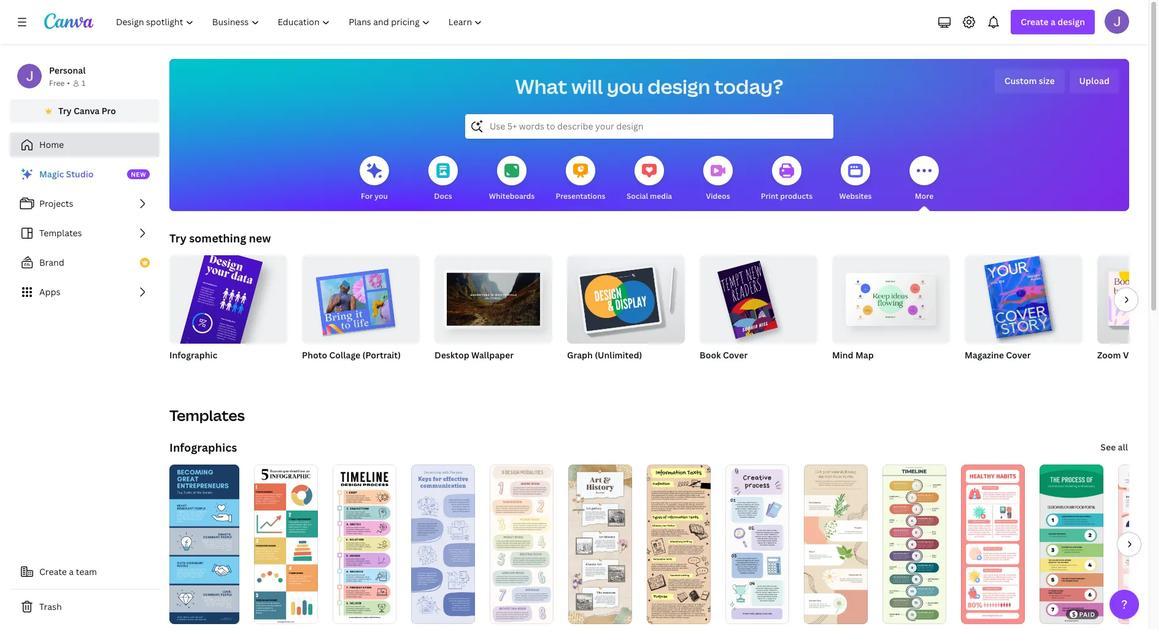Task type: locate. For each thing, give the bounding box(es) containing it.
8.5 × 11 in button
[[965, 365, 1011, 377]]

cover right 'magazine'
[[1006, 349, 1031, 361]]

1 vertical spatial try
[[169, 231, 187, 246]]

2 cover from the left
[[1006, 349, 1031, 361]]

try canva pro button
[[10, 99, 160, 123]]

brand link
[[10, 250, 160, 275]]

magic studio
[[39, 168, 94, 180]]

create for create a team
[[39, 566, 67, 578]]

photo collage (portrait)
[[302, 349, 401, 361]]

custom size button
[[995, 69, 1065, 93]]

1 cover from the left
[[723, 349, 748, 361]]

× left 11
[[977, 365, 981, 376]]

you
[[607, 73, 644, 99], [375, 191, 388, 201]]

group
[[168, 247, 287, 403], [302, 250, 420, 344], [435, 250, 552, 344], [567, 250, 685, 344], [700, 250, 818, 344], [832, 250, 950, 344], [965, 250, 1083, 344], [1098, 255, 1158, 344]]

personal
[[49, 64, 86, 76]]

create left team
[[39, 566, 67, 578]]

create a design button
[[1011, 10, 1095, 34]]

social media button
[[627, 147, 672, 211]]

create inside dropdown button
[[1021, 16, 1049, 28]]

zoom virtual b
[[1098, 349, 1158, 361]]

upload
[[1079, 75, 1110, 87]]

list containing magic studio
[[10, 162, 160, 304]]

None search field
[[465, 114, 834, 139]]

zoom virtual background group
[[1098, 255, 1158, 377]]

magazine cover 8.5 × 11 in
[[965, 349, 1031, 376]]

Search search field
[[490, 115, 809, 138]]

size
[[1039, 75, 1055, 87]]

jacob simon image
[[1105, 9, 1129, 34]]

try left something
[[169, 231, 187, 246]]

design up search search field at the top of page
[[648, 73, 710, 99]]

0 horizontal spatial create
[[39, 566, 67, 578]]

templates up infographics
[[169, 405, 245, 425]]

today?
[[714, 73, 783, 99]]

presentations button
[[556, 147, 606, 211]]

magic
[[39, 168, 64, 180]]

0 horizontal spatial a
[[69, 566, 74, 578]]

upload button
[[1070, 69, 1120, 93]]

1 horizontal spatial templates
[[169, 405, 245, 425]]

infographic group
[[168, 247, 287, 403]]

0 horizontal spatial try
[[58, 105, 72, 117]]

1 horizontal spatial create
[[1021, 16, 1049, 28]]

studio
[[66, 168, 94, 180]]

you right will
[[607, 73, 644, 99]]

cover inside magazine cover 8.5 × 11 in
[[1006, 349, 1031, 361]]

(unlimited)
[[595, 349, 642, 361]]

try for try something new
[[169, 231, 187, 246]]

0 vertical spatial try
[[58, 105, 72, 117]]

0 vertical spatial a
[[1051, 16, 1056, 28]]

cover right book
[[723, 349, 748, 361]]

see all
[[1101, 441, 1128, 453]]

videos
[[706, 191, 730, 201]]

1 horizontal spatial try
[[169, 231, 187, 246]]

templates down the projects
[[39, 227, 82, 239]]

a inside dropdown button
[[1051, 16, 1056, 28]]

magazine cover group
[[965, 250, 1083, 377]]

map
[[856, 349, 874, 361]]

for you
[[361, 191, 388, 201]]

0 vertical spatial create
[[1021, 16, 1049, 28]]

magazine
[[965, 349, 1004, 361]]

create for create a design
[[1021, 16, 1049, 28]]

list
[[10, 162, 160, 304]]

create
[[1021, 16, 1049, 28], [39, 566, 67, 578]]

trash link
[[10, 595, 160, 619]]

templates
[[39, 227, 82, 239], [169, 405, 245, 425]]

× inside magazine cover 8.5 × 11 in
[[977, 365, 981, 376]]

cover inside 'group'
[[723, 349, 748, 361]]

free •
[[49, 78, 70, 88]]

cover
[[723, 349, 748, 361], [1006, 349, 1031, 361]]

1 vertical spatial create
[[39, 566, 67, 578]]

websites button
[[839, 147, 872, 211]]

1 horizontal spatial ×
[[977, 365, 981, 376]]

2 × from the left
[[977, 365, 981, 376]]

1 vertical spatial templates
[[169, 405, 245, 425]]

design left jacob simon image
[[1058, 16, 1085, 28]]

products
[[780, 191, 813, 201]]

create up "custom size"
[[1021, 16, 1049, 28]]

•
[[67, 78, 70, 88]]

a up size
[[1051, 16, 1056, 28]]

for you button
[[360, 147, 389, 211]]

try left canva
[[58, 105, 72, 117]]

× inside the infographic 800 × 2000 px
[[186, 365, 189, 376]]

0 horizontal spatial templates
[[39, 227, 82, 239]]

a inside button
[[69, 566, 74, 578]]

create a team
[[39, 566, 97, 578]]

wallpaper
[[471, 349, 514, 361]]

1 horizontal spatial design
[[1058, 16, 1085, 28]]

1 horizontal spatial you
[[607, 73, 644, 99]]

social media
[[627, 191, 672, 201]]

0 horizontal spatial cover
[[723, 349, 748, 361]]

1 horizontal spatial cover
[[1006, 349, 1031, 361]]

try
[[58, 105, 72, 117], [169, 231, 187, 246]]

1 × from the left
[[186, 365, 189, 376]]

0 vertical spatial design
[[1058, 16, 1085, 28]]

create inside button
[[39, 566, 67, 578]]

you right for
[[375, 191, 388, 201]]

graph (unlimited)
[[567, 349, 642, 361]]

collage
[[329, 349, 360, 361]]

home
[[39, 139, 64, 150]]

design
[[1058, 16, 1085, 28], [648, 73, 710, 99]]

2000
[[191, 365, 211, 376]]

virtual
[[1123, 349, 1151, 361]]

top level navigation element
[[108, 10, 493, 34]]

0 horizontal spatial you
[[375, 191, 388, 201]]

new
[[131, 170, 146, 179]]

1 horizontal spatial a
[[1051, 16, 1056, 28]]

×
[[186, 365, 189, 376], [977, 365, 981, 376]]

canva
[[74, 105, 100, 117]]

0 horizontal spatial ×
[[186, 365, 189, 376]]

projects
[[39, 198, 73, 209]]

11
[[983, 365, 991, 376]]

1 vertical spatial you
[[375, 191, 388, 201]]

try inside button
[[58, 105, 72, 117]]

1 vertical spatial a
[[69, 566, 74, 578]]

desktop wallpaper
[[435, 349, 514, 361]]

print
[[761, 191, 779, 201]]

8.5
[[965, 365, 976, 376]]

group for infographic
[[168, 247, 287, 403]]

0 vertical spatial templates
[[39, 227, 82, 239]]

0 horizontal spatial design
[[648, 73, 710, 99]]

a
[[1051, 16, 1056, 28], [69, 566, 74, 578]]

a left team
[[69, 566, 74, 578]]

home link
[[10, 133, 160, 157]]

× right 800
[[186, 365, 189, 376]]

team
[[76, 566, 97, 578]]

zoom
[[1098, 349, 1121, 361]]



Task type: vqa. For each thing, say whether or not it's contained in the screenshot.
1st or from the right
no



Task type: describe. For each thing, give the bounding box(es) containing it.
websites
[[839, 191, 872, 201]]

b
[[1153, 349, 1158, 361]]

brand
[[39, 257, 64, 268]]

docs
[[434, 191, 452, 201]]

graph (unlimited) group
[[567, 250, 685, 377]]

create a design
[[1021, 16, 1085, 28]]

docs button
[[428, 147, 458, 211]]

apps link
[[10, 280, 160, 304]]

book cover group
[[700, 250, 818, 377]]

see all link
[[1100, 435, 1129, 460]]

projects link
[[10, 192, 160, 216]]

new
[[249, 231, 271, 246]]

more button
[[910, 147, 939, 211]]

custom size
[[1005, 75, 1055, 87]]

desktop
[[435, 349, 469, 361]]

custom
[[1005, 75, 1037, 87]]

try for try canva pro
[[58, 105, 72, 117]]

book
[[700, 349, 721, 361]]

1
[[82, 78, 85, 88]]

cover for book cover
[[723, 349, 748, 361]]

group for zoom virtual b
[[1098, 255, 1158, 344]]

design inside dropdown button
[[1058, 16, 1085, 28]]

presentations
[[556, 191, 606, 201]]

apps
[[39, 286, 60, 298]]

in
[[992, 365, 999, 376]]

group for magazine cover
[[965, 250, 1083, 344]]

1 vertical spatial design
[[648, 73, 710, 99]]

print products button
[[761, 147, 813, 211]]

will
[[572, 73, 603, 99]]

pro
[[102, 105, 116, 117]]

desktop wallpaper group
[[435, 250, 552, 377]]

social
[[627, 191, 648, 201]]

800 × 2000 px button
[[169, 365, 233, 377]]

infographic 800 × 2000 px
[[169, 349, 221, 376]]

templates link
[[10, 221, 160, 246]]

something
[[189, 231, 246, 246]]

print products
[[761, 191, 813, 201]]

free
[[49, 78, 65, 88]]

800
[[169, 365, 184, 376]]

trash
[[39, 601, 62, 613]]

group for desktop wallpaper
[[435, 250, 552, 344]]

a for design
[[1051, 16, 1056, 28]]

templates inside list
[[39, 227, 82, 239]]

whiteboards button
[[489, 147, 535, 211]]

photo
[[302, 349, 327, 361]]

group for graph (unlimited)
[[567, 250, 685, 344]]

infographics
[[169, 440, 237, 455]]

px
[[213, 365, 221, 376]]

media
[[650, 191, 672, 201]]

group for book cover
[[700, 250, 818, 344]]

cover for magazine cover 8.5 × 11 in
[[1006, 349, 1031, 361]]

a for team
[[69, 566, 74, 578]]

what
[[515, 73, 568, 99]]

try canva pro
[[58, 105, 116, 117]]

book cover
[[700, 349, 748, 361]]

whiteboards
[[489, 191, 535, 201]]

mind map group
[[832, 250, 950, 377]]

mind map
[[832, 349, 874, 361]]

you inside button
[[375, 191, 388, 201]]

(portrait)
[[363, 349, 401, 361]]

create a team button
[[10, 560, 160, 584]]

see
[[1101, 441, 1116, 453]]

paid
[[1079, 610, 1095, 619]]

mind
[[832, 349, 854, 361]]

photo collage (portrait) group
[[302, 250, 420, 377]]

all
[[1118, 441, 1128, 453]]

infographics link
[[169, 440, 237, 455]]

group for mind map
[[832, 250, 950, 344]]

try something new
[[169, 231, 271, 246]]

group for photo collage (portrait)
[[302, 250, 420, 344]]

what will you design today?
[[515, 73, 783, 99]]

0 vertical spatial you
[[607, 73, 644, 99]]

graph
[[567, 349, 593, 361]]

for
[[361, 191, 373, 201]]

more
[[915, 191, 934, 201]]

videos button
[[703, 147, 733, 211]]



